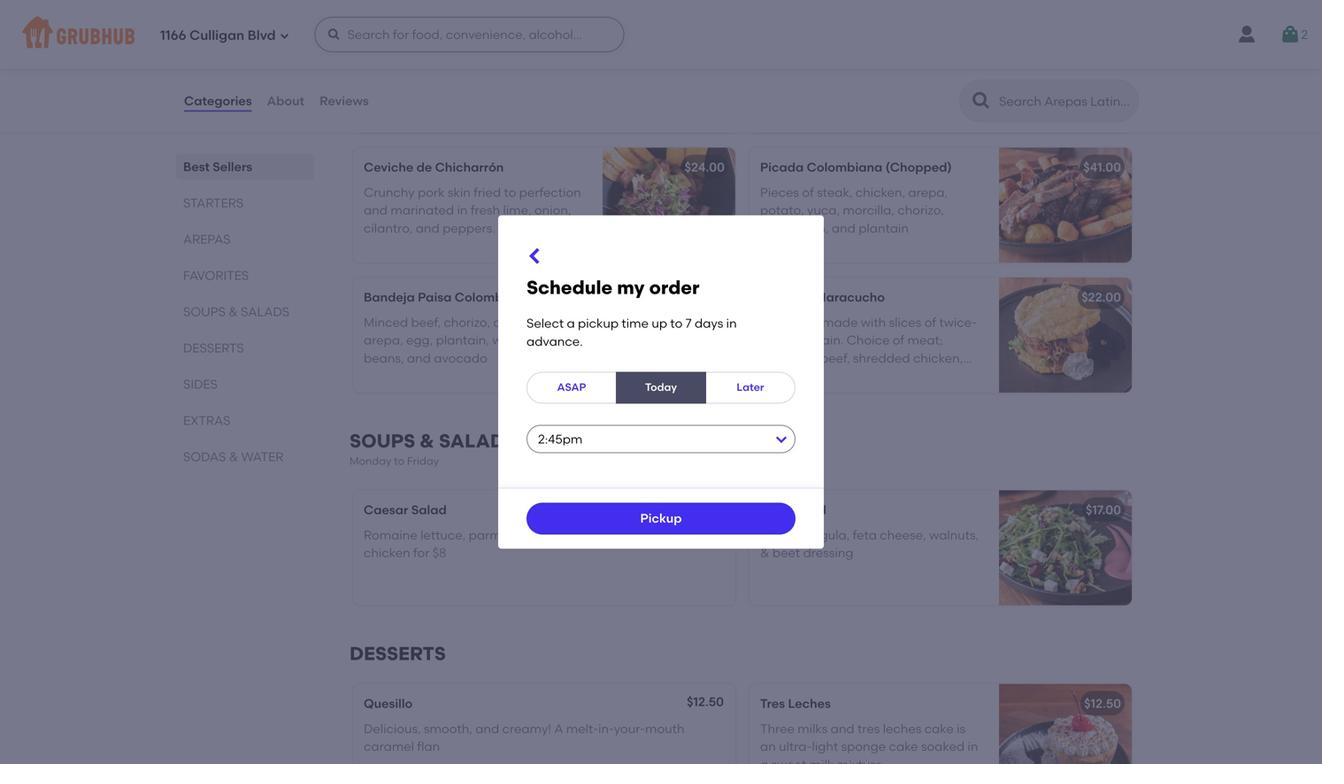 Task type: vqa. For each thing, say whether or not it's contained in the screenshot.
Shake Shack's Shake
no



Task type: locate. For each thing, give the bounding box(es) containing it.
beef, left shrimp
[[884, 58, 913, 73]]

1 horizontal spatial green
[[787, 76, 822, 91]]

creamy!
[[502, 722, 552, 737]]

a up red
[[567, 316, 575, 331]]

1 vertical spatial cake
[[889, 740, 919, 755]]

in right days
[[727, 316, 737, 331]]

0 horizontal spatial to
[[394, 455, 405, 468]]

1 vertical spatial rice,
[[528, 333, 554, 348]]

desserts up quesillo
[[350, 643, 446, 666]]

0 horizontal spatial served
[[499, 221, 540, 236]]

favorites
[[183, 268, 249, 283]]

beef, up the 'egg,'
[[411, 315, 441, 330]]

and right 'smooth,' at the bottom
[[476, 722, 500, 737]]

1 horizontal spatial chorizo,
[[898, 203, 945, 218]]

$15.00 +
[[682, 501, 727, 516]]

0 horizontal spatial desserts
[[183, 341, 244, 356]]

potatoes
[[541, 73, 595, 88]]

0 vertical spatial soups
[[183, 305, 226, 320]]

0 vertical spatial salads
[[241, 305, 290, 320]]

cake
[[925, 722, 954, 737], [889, 740, 919, 755]]

friday
[[407, 455, 439, 468]]

salads up friday at the left bottom of the page
[[439, 430, 516, 453]]

0 vertical spatial rice,
[[802, 58, 828, 73]]

0 vertical spatial to
[[504, 185, 516, 200]]

later button
[[706, 372, 796, 404]]

paisa
[[418, 290, 452, 305]]

to left friday at the left bottom of the page
[[394, 455, 405, 468]]

0 horizontal spatial chicharron,
[[493, 315, 562, 330]]

soaked
[[922, 740, 965, 755]]

0 vertical spatial desserts
[[183, 341, 244, 356]]

and down the peppers. at left top
[[424, 239, 447, 254]]

picada colombiana (chopped) image
[[1000, 148, 1132, 263]]

served down lime, on the top of the page
[[499, 221, 540, 236]]

1 horizontal spatial a
[[761, 758, 769, 765]]

1 horizontal spatial cheese,
[[880, 528, 927, 543]]

caramel
[[364, 740, 414, 755]]

0 vertical spatial served
[[865, 76, 906, 91]]

chicken, up morcilla,
[[856, 185, 906, 200]]

1 horizontal spatial in
[[727, 316, 737, 331]]

arepa, up beans,
[[364, 333, 403, 348]]

order
[[649, 277, 700, 299]]

0 horizontal spatial rice,
[[528, 333, 554, 348]]

a down the an
[[761, 758, 769, 765]]

svg image
[[327, 27, 341, 42]]

served
[[865, 76, 906, 91], [499, 221, 540, 236]]

a
[[567, 316, 575, 331], [761, 758, 769, 765]]

salad
[[411, 503, 447, 518], [791, 503, 827, 518]]

1 vertical spatial served
[[499, 221, 540, 236]]

cheese, inside romaine lettuce, parmesan cheese, with croutons. add chicken for $8
[[534, 528, 580, 543]]

salad up 'arugula,'
[[791, 503, 827, 518]]

round
[[456, 55, 491, 70]]

2 horizontal spatial to
[[671, 316, 683, 331]]

with left croutons.
[[583, 528, 608, 543]]

& inside sodas & water tab
[[229, 450, 238, 465]]

later
[[737, 381, 765, 394]]

pickup button
[[527, 503, 796, 535]]

1 horizontal spatial rice,
[[802, 58, 828, 73]]

1 horizontal spatial salads
[[439, 430, 516, 453]]

minced beef, chorizo, chicharron, arepa, egg, plantain, white rice, red beans, and avocado
[[364, 315, 577, 366]]

time
[[622, 316, 649, 331]]

0 vertical spatial in
[[457, 203, 468, 218]]

0 horizontal spatial beef,
[[411, 315, 441, 330]]

2 salad from the left
[[791, 503, 827, 518]]

about
[[267, 93, 305, 108]]

beef, inside salted rice, chicken, beef, shrimp and green onion. served with french fries
[[884, 58, 913, 73]]

arepa, down (chopped)
[[909, 185, 948, 200]]

1 vertical spatial in
[[727, 316, 737, 331]]

beets,
[[761, 528, 797, 543]]

monday
[[350, 455, 392, 468]]

shrimp
[[916, 58, 957, 73]]

1 vertical spatial chorizo,
[[444, 315, 491, 330]]

0 horizontal spatial in
[[457, 203, 468, 218]]

1 vertical spatial desserts
[[350, 643, 446, 666]]

& inside soups & salads tab
[[229, 305, 238, 320]]

cheese, right parmesan
[[534, 528, 580, 543]]

ultra-
[[779, 740, 812, 755]]

& inside soups & salads monday to friday
[[420, 430, 435, 453]]

rice, up onion.
[[802, 58, 828, 73]]

cake up soaked at the bottom of page
[[925, 722, 954, 737]]

bandeja paisa colombian dish image
[[603, 278, 736, 393]]

plantain,
[[436, 333, 490, 348]]

0 horizontal spatial cake
[[889, 740, 919, 755]]

$17.00
[[1086, 503, 1122, 518]]

soups for soups & salads monday to friday
[[350, 430, 415, 453]]

for
[[414, 546, 430, 561]]

salads
[[241, 305, 290, 320], [439, 430, 516, 453]]

1 horizontal spatial served
[[865, 76, 906, 91]]

1 horizontal spatial cake
[[925, 722, 954, 737]]

with inside crunchy pork skin fried to perfection and marinated in fresh lime, onion, cilantro, and peppers. served with avocado, and fried green plantains
[[543, 221, 568, 236]]

arugula,
[[800, 528, 850, 543]]

soups inside tab
[[183, 305, 226, 320]]

beef, for round
[[494, 55, 524, 70]]

quesillo
[[364, 697, 413, 712]]

sauce
[[422, 73, 458, 88]]

1 horizontal spatial salad
[[791, 503, 827, 518]]

in for order
[[727, 316, 737, 331]]

dressing
[[804, 546, 854, 561]]

rice, inside salted rice, chicken, beef, shrimp and green onion. served with french fries
[[802, 58, 828, 73]]

soups
[[183, 305, 226, 320], [350, 430, 415, 453]]

chorizo, up plantain,
[[444, 315, 491, 330]]

salad for beet salad
[[791, 503, 827, 518]]

sodas & water
[[183, 450, 284, 465]]

three
[[761, 722, 795, 737]]

delicious,
[[364, 722, 421, 737]]

salads down favorites "tab"
[[241, 305, 290, 320]]

to inside soups & salads monday to friday
[[394, 455, 405, 468]]

to left 7
[[671, 316, 683, 331]]

& left 'beet'
[[761, 546, 770, 561]]

soups inside soups & salads monday to friday
[[350, 430, 415, 453]]

$24.00
[[685, 160, 725, 175]]

in down skin
[[457, 203, 468, 218]]

arepa, inside pieces of steak, chicken, arepa, potato, yuca, morcilla, chorizo, chicharron, and plantain
[[909, 185, 948, 200]]

with up "potatoes"
[[575, 55, 600, 70]]

2 horizontal spatial in
[[968, 740, 979, 755]]

to for skin
[[504, 185, 516, 200]]

soups & salads
[[183, 305, 290, 320]]

and down the "marinated"
[[364, 73, 388, 88]]

1 horizontal spatial $12.50
[[1085, 697, 1122, 712]]

blvd
[[248, 28, 276, 43]]

0 horizontal spatial chorizo,
[[444, 315, 491, 330]]

perfection
[[519, 185, 581, 200]]

0 horizontal spatial a
[[567, 316, 575, 331]]

0 vertical spatial green
[[787, 76, 822, 91]]

rice, down select
[[528, 333, 554, 348]]

with down onion,
[[543, 221, 568, 236]]

& for soups & salads
[[229, 305, 238, 320]]

0 horizontal spatial green
[[481, 239, 516, 254]]

fried down the peppers. at left top
[[450, 239, 478, 254]]

chicharron, up 'white'
[[493, 315, 562, 330]]

walnuts,
[[930, 528, 979, 543]]

mixture
[[837, 758, 883, 765]]

pickup
[[578, 316, 619, 331]]

beet
[[761, 503, 788, 518]]

0 horizontal spatial soups
[[183, 305, 226, 320]]

avocado
[[434, 351, 488, 366]]

& left water
[[229, 450, 238, 465]]

beef, inside the marinated eye-round beef, cooked with raw brown sugar, and wine sauce with mashed potatoes
[[494, 55, 524, 70]]

and inside the marinated eye-round beef, cooked with raw brown sugar, and wine sauce with mashed potatoes
[[364, 73, 388, 88]]

1 horizontal spatial soups
[[350, 430, 415, 453]]

peppers.
[[443, 221, 496, 236]]

1 vertical spatial a
[[761, 758, 769, 765]]

sides
[[183, 377, 218, 392]]

beef, for chicken,
[[884, 58, 913, 73]]

2 cheese, from the left
[[880, 528, 927, 543]]

&
[[229, 305, 238, 320], [420, 430, 435, 453], [229, 450, 238, 465], [761, 546, 770, 561]]

0 horizontal spatial arepa,
[[364, 333, 403, 348]]

avocado,
[[364, 239, 421, 254]]

salad up 'lettuce,'
[[411, 503, 447, 518]]

categories
[[184, 93, 252, 108]]

desserts inside tab
[[183, 341, 244, 356]]

and up light
[[831, 722, 855, 737]]

1 vertical spatial arepa,
[[364, 333, 403, 348]]

$12.50
[[687, 695, 724, 710], [1085, 697, 1122, 712]]

2
[[1302, 27, 1309, 42]]

1 vertical spatial chicken,
[[856, 185, 906, 200]]

2 vertical spatial to
[[394, 455, 405, 468]]

& down favorites "tab"
[[229, 305, 238, 320]]

green down salted
[[787, 76, 822, 91]]

salads inside soups & salads monday to friday
[[439, 430, 516, 453]]

chicken, inside salted rice, chicken, beef, shrimp and green onion. served with french fries
[[831, 58, 881, 73]]

in inside select a pickup time up to 7 days in advance.
[[727, 316, 737, 331]]

tres leches image
[[1000, 685, 1132, 765]]

cheese, right feta
[[880, 528, 927, 543]]

1 horizontal spatial desserts
[[350, 643, 446, 666]]

soups up the 'monday'
[[350, 430, 415, 453]]

favorites tab
[[183, 266, 307, 285]]

ceviche de chicharrón image
[[603, 148, 736, 263]]

lettuce,
[[421, 528, 466, 543]]

asap
[[557, 381, 587, 394]]

beans,
[[364, 351, 404, 366]]

egg,
[[406, 333, 433, 348]]

white
[[492, 333, 525, 348]]

1 horizontal spatial chicharron,
[[761, 221, 829, 236]]

fries
[[761, 94, 786, 109]]

beef, up mashed
[[494, 55, 524, 70]]

cake down leches
[[889, 740, 919, 755]]

$27.00
[[687, 290, 725, 305]]

bandeja
[[364, 290, 415, 305]]

svg image
[[1280, 24, 1302, 45], [279, 31, 290, 41], [525, 246, 546, 267]]

cheese, inside beets, arugula, feta cheese,  walnuts, & beet dressing
[[880, 528, 927, 543]]

0 vertical spatial chicken,
[[831, 58, 881, 73]]

0 horizontal spatial cheese,
[[534, 528, 580, 543]]

0 horizontal spatial salads
[[241, 305, 290, 320]]

(chopped)
[[886, 160, 952, 175]]

served right onion.
[[865, 76, 906, 91]]

soups & salads tab
[[183, 303, 307, 321]]

0 vertical spatial chicharron,
[[761, 221, 829, 236]]

desserts up sides
[[183, 341, 244, 356]]

1 vertical spatial salads
[[439, 430, 516, 453]]

and inside salted rice, chicken, beef, shrimp and green onion. served with french fries
[[761, 76, 784, 91]]

delicious, smooth, and creamy! a melt-in-your-mouth caramel flan
[[364, 722, 685, 755]]

1 cheese, from the left
[[534, 528, 580, 543]]

picada
[[761, 160, 804, 175]]

morcilla,
[[843, 203, 895, 218]]

arepa, inside minced beef, chorizo, chicharron, arepa, egg, plantain, white rice, red beans, and avocado
[[364, 333, 403, 348]]

2 horizontal spatial beef,
[[884, 58, 913, 73]]

1 horizontal spatial svg image
[[525, 246, 546, 267]]

salads for soups & salads monday to friday
[[439, 430, 516, 453]]

and up "fries"
[[761, 76, 784, 91]]

salads inside tab
[[241, 305, 290, 320]]

sides tab
[[183, 375, 307, 394]]

2 button
[[1280, 19, 1309, 50]]

in inside crunchy pork skin fried to perfection and marinated in fresh lime, onion, cilantro, and peppers. served with avocado, and fried green plantains
[[457, 203, 468, 218]]

0 horizontal spatial salad
[[411, 503, 447, 518]]

arepa,
[[909, 185, 948, 200], [364, 333, 403, 348]]

0 vertical spatial chorizo,
[[898, 203, 945, 218]]

patacón maracucho image
[[1000, 278, 1132, 393]]

picada colombiana (chopped)
[[761, 160, 952, 175]]

1 salad from the left
[[411, 503, 447, 518]]

best
[[183, 159, 210, 174]]

dish
[[525, 290, 552, 305]]

2 vertical spatial in
[[968, 740, 979, 755]]

culligan
[[190, 28, 244, 43]]

1 horizontal spatial to
[[504, 185, 516, 200]]

1 vertical spatial chicharron,
[[493, 315, 562, 330]]

best sellers tab
[[183, 158, 307, 176]]

bandeja paisa colombian dish
[[364, 290, 552, 305]]

in right soaked at the bottom of page
[[968, 740, 979, 755]]

and down the 'egg,'
[[407, 351, 431, 366]]

pork
[[418, 185, 445, 200]]

colombiana
[[807, 160, 883, 175]]

1 horizontal spatial arepa,
[[909, 185, 948, 200]]

chicharron, down potato,
[[761, 221, 829, 236]]

soups for soups & salads
[[183, 305, 226, 320]]

salted
[[761, 58, 799, 73]]

select a pickup time up to 7 days in advance.
[[527, 316, 737, 349]]

cheese, for walnuts,
[[880, 528, 927, 543]]

best sellers
[[183, 159, 252, 174]]

7
[[686, 316, 692, 331]]

chorizo, up plantain
[[898, 203, 945, 218]]

0 vertical spatial a
[[567, 316, 575, 331]]

chicken, inside pieces of steak, chicken, arepa, potato, yuca, morcilla, chorizo, chicharron, and plantain
[[856, 185, 906, 200]]

& up friday at the left bottom of the page
[[420, 430, 435, 453]]

Search Arepas Latin Cuisine search field
[[998, 93, 1133, 110]]

salad for caesar salad
[[411, 503, 447, 518]]

with
[[575, 55, 600, 70], [461, 73, 486, 88], [909, 76, 935, 91], [543, 221, 568, 236], [583, 528, 608, 543]]

tres
[[858, 722, 880, 737]]

1 vertical spatial soups
[[350, 430, 415, 453]]

soups down favorites
[[183, 305, 226, 320]]

0 vertical spatial arepa,
[[909, 185, 948, 200]]

with down shrimp
[[909, 76, 935, 91]]

and up cilantro,
[[364, 203, 388, 218]]

and down the "yuca,"
[[832, 221, 856, 236]]

1 horizontal spatial beef,
[[494, 55, 524, 70]]

& inside beets, arugula, feta cheese,  walnuts, & beet dressing
[[761, 546, 770, 561]]

advance.
[[527, 334, 583, 349]]

fried up the fresh at the left top
[[474, 185, 501, 200]]

& for soups & salads monday to friday
[[420, 430, 435, 453]]

green down the peppers. at left top
[[481, 239, 516, 254]]

beet salad
[[761, 503, 827, 518]]

feta
[[853, 528, 877, 543]]

1 vertical spatial to
[[671, 316, 683, 331]]

1 vertical spatial green
[[481, 239, 516, 254]]

2 horizontal spatial svg image
[[1280, 24, 1302, 45]]

and
[[364, 73, 388, 88], [761, 76, 784, 91], [364, 203, 388, 218], [416, 221, 440, 236], [832, 221, 856, 236], [424, 239, 447, 254], [407, 351, 431, 366], [476, 722, 500, 737], [831, 722, 855, 737]]

a inside three milks and tres leches cake is an ultra-light sponge cake soaked in a sweet milk mixture
[[761, 758, 769, 765]]

$22.00
[[1082, 290, 1122, 305]]

to up lime, on the top of the page
[[504, 185, 516, 200]]

cheese, for with
[[534, 528, 580, 543]]

to inside crunchy pork skin fried to perfection and marinated in fresh lime, onion, cilantro, and peppers. served with avocado, and fried green plantains
[[504, 185, 516, 200]]

chicken, up onion.
[[831, 58, 881, 73]]



Task type: describe. For each thing, give the bounding box(es) containing it.
asado
[[364, 30, 403, 45]]

green inside crunchy pork skin fried to perfection and marinated in fresh lime, onion, cilantro, and peppers. served with avocado, and fried green plantains
[[481, 239, 516, 254]]

+
[[720, 501, 727, 516]]

an
[[761, 740, 776, 755]]

my
[[617, 277, 645, 299]]

add
[[670, 528, 695, 543]]

chorizo, inside minced beef, chorizo, chicharron, arepa, egg, plantain, white rice, red beans, and avocado
[[444, 315, 491, 330]]

beet salad image
[[1000, 491, 1132, 606]]

leches
[[788, 697, 831, 712]]

marinated eye-round beef, cooked with raw brown sugar, and wine sauce with mashed potatoes
[[364, 55, 706, 88]]

0 vertical spatial fried
[[474, 185, 501, 200]]

mouth
[[645, 722, 685, 737]]

arepa, for pieces of steak, chicken, arepa, potato, yuca, morcilla, chorizo, chicharron, and plantain
[[909, 185, 948, 200]]

plantains
[[519, 239, 575, 254]]

your-
[[614, 722, 645, 737]]

& for sodas & water
[[229, 450, 238, 465]]

caesar
[[364, 503, 409, 518]]

raw
[[603, 55, 625, 70]]

to for salads
[[394, 455, 405, 468]]

de
[[417, 160, 432, 175]]

served inside salted rice, chicken, beef, shrimp and green onion. served with french fries
[[865, 76, 906, 91]]

reviews
[[320, 93, 369, 108]]

starters tab
[[183, 194, 307, 212]]

crunchy
[[364, 185, 415, 200]]

0 horizontal spatial svg image
[[279, 31, 290, 41]]

sugar,
[[669, 55, 706, 70]]

parmesan
[[469, 528, 531, 543]]

caesar salad
[[364, 503, 447, 518]]

0 horizontal spatial $12.50
[[687, 695, 724, 710]]

and inside three milks and tres leches cake is an ultra-light sponge cake soaked in a sweet milk mixture
[[831, 722, 855, 737]]

salted rice, chicken, beef, shrimp and green onion. served with french fries button
[[750, 18, 1132, 133]]

to inside select a pickup time up to 7 days in advance.
[[671, 316, 683, 331]]

negro
[[406, 30, 444, 45]]

romaine lettuce, parmesan cheese, with croutons. add chicken for $8
[[364, 528, 695, 561]]

$41.00
[[1084, 160, 1122, 175]]

with inside salted rice, chicken, beef, shrimp and green onion. served with french fries
[[909, 76, 935, 91]]

is
[[957, 722, 966, 737]]

pieces of steak, chicken, arepa, potato, yuca, morcilla, chorizo, chicharron, and plantain
[[761, 185, 948, 236]]

with down round
[[461, 73, 486, 88]]

served inside crunchy pork skin fried to perfection and marinated in fresh lime, onion, cilantro, and peppers. served with avocado, and fried green plantains
[[499, 221, 540, 236]]

marinated
[[391, 203, 454, 218]]

brown
[[628, 55, 666, 70]]

and inside pieces of steak, chicken, arepa, potato, yuca, morcilla, chorizo, chicharron, and plantain
[[832, 221, 856, 236]]

categories button
[[183, 69, 253, 133]]

extras
[[183, 413, 231, 429]]

with inside romaine lettuce, parmesan cheese, with croutons. add chicken for $8
[[583, 528, 608, 543]]

red
[[557, 333, 577, 348]]

tres
[[761, 697, 785, 712]]

desserts tab
[[183, 339, 307, 358]]

rice, inside minced beef, chorizo, chicharron, arepa, egg, plantain, white rice, red beans, and avocado
[[528, 333, 554, 348]]

wine
[[391, 73, 419, 88]]

and inside minced beef, chorizo, chicharron, arepa, egg, plantain, white rice, red beans, and avocado
[[407, 351, 431, 366]]

svg image inside the 2 button
[[1280, 24, 1302, 45]]

melt-
[[566, 722, 599, 737]]

croutons.
[[611, 528, 667, 543]]

steak,
[[817, 185, 853, 200]]

main navigation navigation
[[0, 0, 1323, 69]]

search icon image
[[971, 90, 993, 112]]

chicharron, inside pieces of steak, chicken, arepa, potato, yuca, morcilla, chorizo, chicharron, and plantain
[[761, 221, 829, 236]]

light
[[812, 740, 839, 755]]

0 vertical spatial cake
[[925, 722, 954, 737]]

patacón maracucho
[[761, 290, 885, 305]]

days
[[695, 316, 724, 331]]

onion.
[[825, 76, 862, 91]]

and down 'marinated'
[[416, 221, 440, 236]]

salted rice, chicken, beef, shrimp and green onion. served with french fries
[[761, 58, 976, 109]]

chicharron, inside minced beef, chorizo, chicharron, arepa, egg, plantain, white rice, red beans, and avocado
[[493, 315, 562, 330]]

flan
[[417, 740, 440, 755]]

crunchy pork skin fried to perfection and marinated in fresh lime, onion, cilantro, and peppers. served with avocado, and fried green plantains
[[364, 185, 581, 254]]

water
[[241, 450, 284, 465]]

colombian
[[455, 290, 522, 305]]

a inside select a pickup time up to 7 days in advance.
[[567, 316, 575, 331]]

in inside three milks and tres leches cake is an ultra-light sponge cake soaked in a sweet milk mixture
[[968, 740, 979, 755]]

minced
[[364, 315, 408, 330]]

chorizo, inside pieces of steak, chicken, arepa, potato, yuca, morcilla, chorizo, chicharron, and plantain
[[898, 203, 945, 218]]

ceviche de chicharrón
[[364, 160, 504, 175]]

asado negro
[[364, 30, 444, 45]]

ceviche
[[364, 160, 414, 175]]

1 vertical spatial fried
[[450, 239, 478, 254]]

arroz de la casa image
[[1000, 18, 1132, 133]]

chicharrón
[[435, 160, 504, 175]]

reviews button
[[319, 69, 370, 133]]

in for chicharrón
[[457, 203, 468, 218]]

smooth,
[[424, 722, 473, 737]]

pickup
[[641, 511, 682, 526]]

pieces
[[761, 185, 799, 200]]

1166 culligan blvd
[[160, 28, 276, 43]]

leches
[[883, 722, 922, 737]]

yuca,
[[808, 203, 840, 218]]

green inside salted rice, chicken, beef, shrimp and green onion. served with french fries
[[787, 76, 822, 91]]

extras tab
[[183, 412, 307, 430]]

sellers
[[213, 159, 252, 174]]

starters
[[183, 196, 244, 211]]

a
[[555, 722, 563, 737]]

arepa, for minced beef, chorizo, chicharron, arepa, egg, plantain, white rice, red beans, and avocado
[[364, 333, 403, 348]]

asap button
[[527, 372, 617, 404]]

select
[[527, 316, 564, 331]]

potato,
[[761, 203, 805, 218]]

soups & salads monday to friday
[[350, 430, 516, 468]]

tres leches
[[761, 697, 831, 712]]

sponge
[[842, 740, 886, 755]]

$15.00
[[682, 501, 720, 516]]

arepas tab
[[183, 230, 307, 249]]

french
[[937, 76, 976, 91]]

beef, inside minced beef, chorizo, chicharron, arepa, egg, plantain, white rice, red beans, and avocado
[[411, 315, 441, 330]]

sodas & water tab
[[183, 448, 307, 467]]

mashed
[[489, 73, 538, 88]]

chicken
[[364, 546, 411, 561]]

salads for soups & salads
[[241, 305, 290, 320]]

schedule my order
[[527, 277, 700, 299]]

in-
[[599, 722, 614, 737]]

and inside 'delicious, smooth, and creamy! a melt-in-your-mouth caramel flan'
[[476, 722, 500, 737]]

patacón
[[761, 290, 813, 305]]



